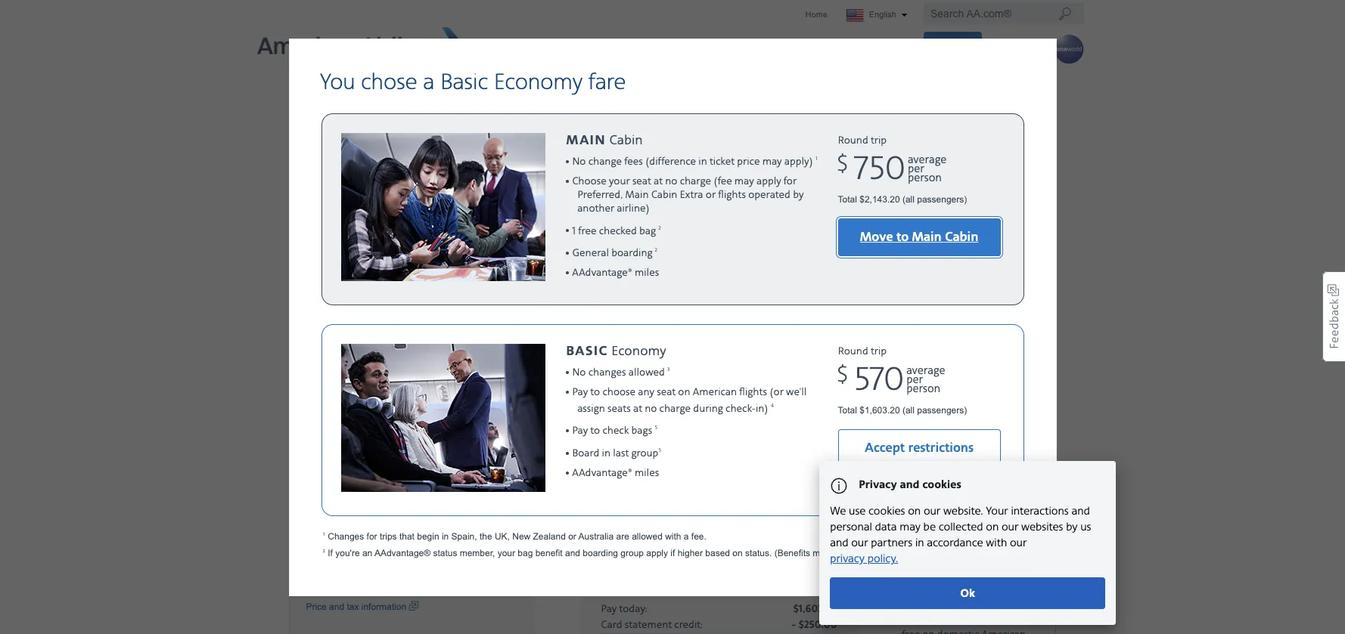 Task type: describe. For each thing, give the bounding box(es) containing it.
during
[[693, 403, 723, 415]]

visit
[[602, 321, 620, 333]]

for inside if you have a u.s. passport, check the expiration date; many countries require that your passport be valid for at least six months after you arrive. for more information on destinations and passports, visit
[[838, 305, 851, 317]]

at inside pay to choose any seat on american flights (or we'll assign seats at no charge during check-in)
[[633, 403, 642, 415]]

general boarding 2
[[572, 247, 657, 260]]

allowed inside 1 changes for trips that begin in spain, the uk, new zealand or australia are allowed with a fee. 2 if you're an aadvantage® status member, your bag benefit and boarding group apply if higher based on status. (benefits may not apply on partner airlines.)
[[632, 532, 663, 543]]

2 horizontal spatial apply
[[848, 549, 869, 559]]

boarding inside 1 changes for trips that begin in spain, the uk, new zealand or australia are allowed with a fee. 2 if you're an aadvantage® status member, your bag benefit and boarding group apply if higher based on status. (benefits may not apply on partner airlines.)
[[583, 549, 618, 559]]

apply)
[[784, 156, 813, 168]]

main navigation navigation
[[924, 32, 982, 60]]

0 vertical spatial allowed
[[629, 367, 665, 379]]

(all for 750
[[903, 194, 915, 205]]

miles inside 40,000 bonus miles
[[815, 552, 843, 567]]

london,
[[454, 409, 531, 437]]

check inside "you chose a basic economy fare" dialog
[[603, 425, 629, 437]]

destinations
[[475, 321, 531, 333]]

higher
[[678, 549, 703, 559]]

aadvantage® miles for economy
[[572, 467, 659, 479]]

(all for 570
[[903, 406, 915, 416]]

charlotte,
[[291, 409, 386, 437]]

up
[[613, 526, 623, 538]]

trip for nc
[[332, 390, 354, 403]]

choose
[[572, 175, 607, 187]]

for inside choose your seat at no charge (fee may apply for preferred, main cabin extra or flights operated by another airline)
[[784, 175, 797, 187]]

0 vertical spatial passport
[[532, 281, 574, 294]]

1 for bag
[[572, 225, 576, 237]]

restrictions inside 'know before you go find the latest health and travel restrictions for your destination. start your search'
[[506, 259, 558, 271]]

move to main cabin
[[860, 229, 979, 246]]

check inside if you have a u.s. passport, check the expiration date; many countries require that your passport be valid for at least six months after you arrive. for more information on destinations and passports, visit
[[483, 305, 509, 317]]

are
[[616, 532, 629, 543]]

price for all passengers
[[306, 587, 401, 598]]

0 vertical spatial valid
[[506, 281, 529, 294]]

cabin inside move to main cabin "button"
[[945, 229, 979, 246]]

passport,
[[438, 305, 480, 317]]

1 vertical spatial information
[[361, 602, 406, 613]]

on inside pay to choose any seat on american flights (or we'll assign seats at no charge during check-in)
[[678, 386, 690, 398]]

domestic
[[937, 629, 980, 635]]

pay for pay to choose any seat on american flights (or we'll assign seats at no charge during check-in)
[[572, 386, 588, 398]]

total $1,603.20 (all passengers)
[[838, 406, 967, 416]]

0 horizontal spatial new
[[302, 144, 324, 156]]

to down assign
[[590, 425, 600, 437]]

status
[[433, 549, 457, 559]]

group inside 1 changes for trips that begin in spain, the uk, new zealand or australia are allowed with a fee. 2 if you're an aadvantage® status member, your bag benefit and boarding group apply if higher based on status. (benefits may not apply on partner airlines.)
[[621, 549, 644, 559]]

free inside "you chose a basic economy fare" dialog
[[578, 225, 597, 237]]

american airlines - homepage image
[[257, 26, 481, 61]]

per for 570
[[907, 374, 923, 387]]

months
[[903, 305, 938, 317]]

1 horizontal spatial bag
[[639, 225, 656, 237]]

0 horizontal spatial apply
[[646, 549, 668, 559]]

a right chose
[[423, 69, 435, 97]]

and inside if you have a u.s. passport, check the expiration date; many countries require that your passport be valid for at least six months after you arrive. for more information on destinations and passports, visit
[[533, 321, 551, 333]]

log in link
[[924, 32, 982, 60]]

international travel requires a valid passport
[[358, 281, 574, 294]]

no for basic
[[572, 367, 586, 379]]

before
[[405, 234, 456, 256]]

to left "monday," at the bottom left
[[487, 437, 504, 459]]

all
[[342, 587, 351, 598]]

airline)
[[617, 203, 650, 215]]

have
[[386, 305, 408, 317]]

health
[[426, 259, 455, 271]]

fees
[[624, 156, 643, 168]]

your inside choose your seat at no charge (fee may apply for preferred, main cabin extra or flights operated by another airline)
[[609, 175, 630, 187]]

if inside 1 changes for trips that begin in spain, the uk, new zealand or australia are allowed with a fee. 2 if you're an aadvantage® status member, your bag benefit and boarding group apply if higher based on status. (benefits may not apply on partner airlines.)
[[328, 549, 333, 559]]

international
[[358, 281, 421, 294]]

you
[[320, 69, 355, 97]]

today:
[[619, 604, 647, 616]]

(fee
[[714, 175, 732, 187]]

(benefits
[[775, 549, 810, 559]]

2 vertical spatial $1,603.20
[[793, 604, 837, 617]]

miles for economy
[[635, 467, 659, 479]]

your right the start
[[681, 258, 701, 270]]

aadvantage® for economy
[[572, 467, 632, 479]]

total $2,143.20 (all passengers)
[[838, 194, 967, 205]]

plus image
[[720, 537, 737, 553]]

information inside if you have a u.s. passport, check the expiration date; many countries require that your passport be valid for at least six months after you arrive. for more information on destinations and passports, visit
[[403, 321, 458, 333]]

round trip $ 570 average per person
[[837, 346, 945, 401]]

your left destination.
[[576, 259, 597, 271]]

tuesday,
[[291, 437, 354, 459]]

(or
[[770, 386, 784, 398]]

your inside 1 changes for trips that begin in spain, the uk, new zealand or australia are allowed with a fee. 2 if you're an aadvantage® status member, your bag benefit and boarding group apply if higher based on status. (benefits may not apply on partner airlines.)
[[498, 549, 515, 559]]

credit:
[[674, 620, 703, 632]]

latest
[[398, 259, 423, 271]]

and inside 'know before you go find the latest health and travel restrictions for your destination. start your search'
[[458, 259, 475, 271]]

new search
[[302, 144, 358, 156]]

on left partner in the bottom right of the page
[[872, 549, 882, 559]]

you chose a basic economy fare dialog
[[289, 39, 1057, 627]]

basic
[[566, 344, 608, 360]]

accept restrictions
[[865, 440, 974, 457]]

basic economy
[[566, 344, 666, 360]]

you're
[[335, 549, 360, 559]]

accept
[[865, 440, 905, 457]]

if inside if you have a u.s. passport, check the expiration date; many countries require that your passport be valid for at least six months after you arrive. for more information on destinations and passports, visit
[[358, 305, 364, 317]]

home
[[805, 10, 828, 19]]

0 vertical spatial group
[[631, 448, 659, 460]]

arrive.
[[985, 305, 1014, 317]]

cabin inside choose your seat at no charge (fee may apply for preferred, main cabin extra or flights operated by another airline)
[[651, 189, 677, 201]]

no change fees (difference in ticket price may apply) 1
[[572, 156, 817, 168]]

new search link
[[291, 144, 358, 156]]

a for international
[[498, 281, 503, 294]]

0 vertical spatial statement
[[593, 552, 647, 567]]

trips
[[380, 532, 397, 543]]

your trip total basic economy (non-refundable)
[[306, 498, 462, 534]]

1 for trips
[[323, 533, 325, 537]]

0 horizontal spatial cabin
[[609, 132, 643, 149]]

passengers) for 570
[[917, 406, 967, 416]]

checked inside "you chose a basic economy fare" dialog
[[599, 225, 637, 237]]

pay for pay today:
[[601, 604, 617, 616]]

another
[[577, 203, 614, 215]]

click to change language and/or country / region image
[[901, 13, 908, 18]]

expiration
[[529, 305, 576, 317]]

benefit
[[535, 549, 563, 559]]

to right nc
[[428, 409, 448, 437]]

choose
[[603, 386, 636, 398]]

bag inside 1 changes for trips that begin in spain, the uk, new zealand or australia are allowed with a fee. 2 if you're an aadvantage® status member, your bag benefit and boarding group apply if higher based on status. (benefits may not apply on partner airlines.)
[[518, 549, 533, 559]]

with
[[665, 532, 681, 543]]

tax
[[347, 602, 359, 613]]

bags
[[631, 425, 652, 437]]

for inside 'know before you go find the latest health and travel restrictions for your destination. start your search'
[[560, 259, 573, 271]]

refundable)
[[408, 522, 462, 534]]

travel inside 'know before you go find the latest health and travel restrictions for your destination. start your search'
[[478, 259, 504, 271]]

no for main
[[572, 156, 586, 168]]

plus,
[[894, 614, 915, 626]]

ticket
[[710, 156, 735, 168]]

in inside log in link
[[959, 39, 969, 52]]

in left the last
[[602, 448, 611, 460]]

main inside choose your seat at no charge (fee may apply for preferred, main cabin extra or flights operated by another airline)
[[625, 189, 649, 201]]

may for apply
[[735, 175, 754, 187]]

aadvantage® inside 1 changes for trips that begin in spain, the uk, new zealand or australia are allowed with a fee. 2 if you're an aadvantage® status member, your bag benefit and boarding group apply if higher based on status. (benefits may not apply on partner airlines.)
[[374, 549, 431, 559]]

2 2024 from the left
[[666, 437, 702, 459]]

0 horizontal spatial search
[[326, 144, 358, 156]]

australia
[[578, 532, 614, 543]]

zealand
[[533, 532, 566, 543]]

preferred,
[[577, 189, 623, 201]]

1 vertical spatial statement
[[625, 620, 672, 632]]

person for 570
[[907, 383, 941, 396]]

round for 750
[[838, 135, 868, 147]]

your inside if you have a u.s. passport, check the expiration date; many countries require that your passport be valid for at least six months after you arrive. for more information on destinations and passports, visit
[[734, 305, 755, 317]]

to inside move to main cabin "button"
[[897, 229, 909, 246]]

general
[[572, 247, 609, 260]]

aadvantage® for cabin
[[572, 267, 632, 279]]

destination.
[[599, 259, 653, 271]]

new inside 1 changes for trips that begin in spain, the uk, new zealand or australia are allowed with a fee. 2 if you're an aadvantage® status member, your bag benefit and boarding group apply if higher based on status. (benefits may not apply on partner airlines.)
[[512, 532, 531, 543]]

charge inside pay to choose any seat on american flights (or we'll assign seats at no charge during check-in)
[[659, 403, 691, 415]]

no inside choose your seat at no charge (fee may apply for preferred, main cabin extra or flights operated by another airline)
[[665, 175, 678, 187]]

home link
[[801, 5, 832, 25]]

5 for pay to check bags
[[655, 425, 658, 432]]

that inside if you have a u.s. passport, check the expiration date; many countries require that your passport be valid for at least six months after you arrive. for more information on destinations and passports, visit
[[713, 305, 732, 317]]

operated
[[748, 189, 791, 201]]

round for nc
[[291, 390, 329, 403]]

price
[[737, 156, 760, 168]]

seats
[[608, 403, 631, 415]]

0 horizontal spatial you
[[367, 305, 384, 317]]

checked inside plus, get your first checked bag free on domestic america
[[977, 614, 1015, 626]]

- $250.00
[[792, 620, 837, 632]]

a inside 1 changes for trips that begin in spain, the uk, new zealand or australia are allowed with a fee. 2 if you're an aadvantage® status member, your bag benefit and boarding group apply if higher based on status. (benefits may not apply on partner airlines.)
[[684, 532, 689, 543]]

card
[[601, 620, 622, 632]]

to inside pay to choose any seat on american flights (or we'll assign seats at no charge during check-in)
[[590, 386, 600, 398]]

4
[[771, 403, 774, 409]]

main
[[566, 132, 606, 149]]

0 vertical spatial boarding
[[611, 247, 653, 260]]

2 inside 1 changes for trips that begin in spain, the uk, new zealand or australia are allowed with a fee. 2 if you're an aadvantage® status member, your bag benefit and boarding group apply if higher based on status. (benefits may not apply on partner airlines.)
[[323, 549, 325, 554]]

start
[[655, 258, 678, 270]]



Task type: vqa. For each thing, say whether or not it's contained in the screenshot.
3rd tab from left
no



Task type: locate. For each thing, give the bounding box(es) containing it.
a inside earn up to a
[[618, 537, 623, 548]]

bag inside plus, get your first checked bag free on domestic america
[[1018, 614, 1035, 626]]

get
[[917, 614, 932, 626]]

a inside if you have a u.s. passport, check the expiration date; many countries require that your passport be valid for at least six months after you arrive. for more information on destinations and passports, visit
[[411, 305, 416, 317]]

2 vertical spatial the
[[480, 532, 492, 543]]

the inside 1 changes for trips that begin in spain, the uk, new zealand or australia are allowed with a fee. 2 if you're an aadvantage® status member, your bag benefit and boarding group apply if higher based on status. (benefits may not apply on partner airlines.)
[[480, 532, 492, 543]]

passengers) for 750
[[917, 194, 967, 205]]

person inside round trip $ 750 average per person
[[908, 172, 942, 185]]

total left $2,143.20
[[838, 194, 857, 205]]

18 image
[[1058, 6, 1072, 22]]

may inside 1 changes for trips that begin in spain, the uk, new zealand or australia are allowed with a fee. 2 if you're an aadvantage® status member, your bag benefit and boarding group apply if higher based on status. (benefits may not apply on partner airlines.)
[[813, 549, 830, 559]]

$1,603.20 up - $250.00
[[793, 604, 837, 617]]

1 horizontal spatial travel
[[478, 259, 504, 271]]

0 vertical spatial 5
[[655, 425, 658, 432]]

1 vertical spatial round
[[838, 346, 868, 358]]

trip for basic
[[345, 498, 371, 520]]

flights
[[718, 189, 746, 201], [739, 386, 767, 398]]

1 horizontal spatial seat
[[657, 386, 676, 398]]

trip up 570
[[871, 346, 887, 358]]

0 horizontal spatial january
[[359, 437, 417, 459]]

5 inside pay to check bags 5
[[655, 425, 658, 432]]

0 horizontal spatial may
[[735, 175, 754, 187]]

price left all
[[306, 587, 327, 598]]

your down uk,
[[498, 549, 515, 559]]

main down total $2,143.20 (all passengers)
[[912, 229, 942, 246]]

that
[[713, 305, 732, 317], [399, 532, 415, 543]]

0 horizontal spatial travel
[[424, 281, 452, 294]]

restrictions
[[506, 259, 558, 271], [908, 440, 974, 457]]

0 horizontal spatial restrictions
[[506, 259, 558, 271]]

per inside round trip $ 750 average per person
[[908, 163, 924, 176]]

basic inside dialog
[[440, 69, 488, 97]]

free inside plus, get your first checked bag free on domestic america
[[902, 629, 920, 635]]

(all right $2,143.20
[[903, 194, 915, 205]]

pay up board
[[572, 425, 588, 437]]

pay today:
[[601, 604, 647, 616]]

22,
[[641, 437, 661, 459]]

0 vertical spatial travel
[[478, 259, 504, 271]]

1 aadvantage® miles from the top
[[572, 267, 659, 279]]

chose
[[361, 69, 418, 97]]

least
[[865, 305, 886, 317]]

0 vertical spatial price
[[306, 587, 327, 598]]

cabin up fees
[[609, 132, 643, 149]]

for left all
[[329, 587, 340, 598]]

new right uk,
[[512, 532, 531, 543]]

on inside plus, get your first checked bag free on domestic america
[[923, 629, 935, 635]]

0 vertical spatial no
[[665, 175, 678, 187]]

5 for board in last group
[[659, 448, 661, 454]]

on inside if you have a u.s. passport, check the expiration date; many countries require that your passport be valid for at least six months after you arrive. for more information on destinations and passports, visit
[[460, 321, 472, 333]]

570
[[854, 361, 904, 401]]

restrictions down go
[[506, 259, 558, 271]]

travel.state.gov.
[[622, 320, 699, 332]]

travel.state.gov. link
[[622, 318, 709, 334]]

1 vertical spatial main
[[912, 229, 942, 246]]

$250.00
[[799, 620, 837, 632]]

main up airline)
[[625, 189, 649, 201]]

your inside plus, get your first checked bag free on domestic america
[[934, 614, 955, 626]]

oneworld link opens in a new window image
[[1054, 34, 1084, 64]]

(difference
[[645, 156, 696, 168]]

1 vertical spatial checked
[[977, 614, 1015, 626]]

search inside 'know before you go find the latest health and travel restrictions for your destination. start your search'
[[704, 258, 736, 270]]

2 inside 1 free checked bag 2
[[659, 225, 661, 231]]

economy up no changes allowed 3
[[611, 344, 666, 360]]

-
[[792, 620, 796, 632]]

750
[[854, 150, 906, 190]]

or down (fee
[[706, 189, 716, 201]]

travel down health
[[424, 281, 452, 294]]

$1,603.20 down 570
[[860, 406, 900, 416]]

1 vertical spatial average
[[907, 365, 945, 378]]

a left fee.
[[684, 532, 689, 543]]

economy for your trip total basic economy (non-refundable)
[[335, 522, 379, 534]]

free
[[578, 225, 597, 237], [902, 629, 920, 635]]

trip for 750
[[871, 135, 887, 147]]

may inside choose your seat at no charge (fee may apply for preferred, main cabin extra or flights operated by another airline)
[[735, 175, 754, 187]]

and down the expiration
[[533, 321, 551, 333]]

5 inside board in last group 5
[[659, 448, 661, 454]]

$ for 750
[[837, 151, 849, 179]]

total for 750
[[838, 194, 857, 205]]

2 inside general boarding 2
[[655, 248, 657, 254]]

40,000 bonus miles
[[771, 524, 852, 567]]

u.s.
[[419, 305, 435, 317]]

3
[[668, 367, 670, 373]]

aadvantage® miles for cabin
[[572, 267, 659, 279]]

passport inside if you have a u.s. passport, check the expiration date; many countries require that your passport be valid for at least six months after you arrive. for more information on destinations and passports, visit
[[758, 305, 797, 317]]

card statement credit:
[[601, 620, 703, 632]]

0 vertical spatial average
[[908, 154, 947, 167]]

no changes allowed 3
[[572, 367, 670, 379]]

bag down airline)
[[639, 225, 656, 237]]

5
[[655, 425, 658, 432], [659, 448, 661, 454]]

1 vertical spatial $1,603.20
[[306, 542, 418, 577]]

basic for chose
[[440, 69, 488, 97]]

start your search link
[[655, 258, 749, 270]]

$250
[[632, 524, 686, 554]]

economy inside your trip total basic economy (non-refundable)
[[335, 522, 379, 534]]

per for 750
[[908, 163, 924, 176]]

1 horizontal spatial new
[[512, 532, 531, 543]]

1 price from the top
[[306, 587, 327, 598]]

1 horizontal spatial no
[[665, 175, 678, 187]]

person up total $1,603.20 (all passengers)
[[907, 383, 941, 396]]

miles right bonus
[[815, 552, 843, 567]]

0 vertical spatial cabin
[[609, 132, 643, 149]]

2 horizontal spatial economy
[[611, 344, 666, 360]]

round inside round trip charlotte, nc                    to                   london, united kingdom tuesday,                       january 16, 2024 to                        monday,                             january 22, 2024
[[291, 390, 329, 403]]

requires
[[455, 281, 495, 294]]

trip for 570
[[871, 346, 887, 358]]

charge inside choose your seat at no charge (fee may apply for preferred, main cabin extra or flights operated by another airline)
[[680, 175, 711, 187]]

a left u.s.
[[411, 305, 416, 317]]

on down passport,
[[460, 321, 472, 333]]

a for if
[[411, 305, 416, 317]]

and right benefit
[[565, 549, 580, 559]]

$ inside round trip $ 750 average per person
[[837, 151, 849, 179]]

check-
[[726, 403, 756, 415]]

person up total $2,143.20 (all passengers)
[[908, 172, 942, 185]]

united
[[537, 409, 602, 437]]

date;
[[578, 305, 601, 317]]

the inside 'know before you go find the latest health and travel restrictions for your destination. start your search'
[[380, 259, 396, 271]]

1 horizontal spatial or
[[706, 189, 716, 201]]

seat inside pay to choose any seat on american flights (or we'll assign seats at no charge during check-in)
[[657, 386, 676, 398]]

the right find
[[380, 259, 396, 271]]

trip inside round trip $ 570 average per person
[[871, 346, 887, 358]]

0 horizontal spatial at
[[633, 403, 642, 415]]

basic right chose
[[440, 69, 488, 97]]

2 vertical spatial round
[[291, 390, 329, 403]]

pay inside pay to choose any seat on american flights (or we'll assign seats at no charge during check-in)
[[572, 386, 588, 398]]

0 vertical spatial may
[[762, 156, 782, 168]]

round up charlotte,
[[291, 390, 329, 403]]

1
[[816, 156, 817, 162], [572, 225, 576, 237], [323, 533, 325, 537]]

free up general
[[578, 225, 597, 237]]

2 january from the left
[[578, 437, 637, 459]]

1 horizontal spatial economy
[[494, 69, 583, 97]]

that inside 1 changes for trips that begin in spain, the uk, new zealand or australia are allowed with a fee. 2 if you're an aadvantage® status member, your bag benefit and boarding group apply if higher based on status. (benefits may not apply on partner airlines.)
[[399, 532, 415, 543]]

trip inside round trip charlotte, nc                    to                   london, united kingdom tuesday,                       january 16, 2024 to                        monday,                             january 22, 2024
[[332, 390, 354, 403]]

0 horizontal spatial $1,603.20
[[306, 542, 418, 577]]

your up domestic
[[934, 614, 955, 626]]

we'll
[[786, 386, 807, 398]]

price and tax information link
[[306, 599, 419, 614]]

a for earn
[[618, 537, 623, 548]]

newpage image for price and tax information link
[[409, 599, 419, 614]]

your right require
[[734, 305, 755, 317]]

1 vertical spatial new
[[512, 532, 531, 543]]

1 vertical spatial free
[[902, 629, 920, 635]]

average for 750
[[908, 154, 947, 167]]

to inside earn up to a
[[608, 537, 616, 548]]

and inside 1 changes for trips that begin in spain, the uk, new zealand or australia are allowed with a fee. 2 if you're an aadvantage® status member, your bag benefit and boarding group apply if higher based on status. (benefits may not apply on partner airlines.)
[[565, 549, 580, 559]]

0 vertical spatial charge
[[680, 175, 711, 187]]

2 horizontal spatial you
[[966, 305, 983, 317]]

many
[[604, 305, 629, 317]]

board
[[572, 448, 600, 460]]

1 left changes
[[323, 533, 325, 537]]

trip inside your trip total basic economy (non-refundable)
[[345, 498, 371, 520]]

2 vertical spatial 2
[[323, 549, 325, 554]]

0 vertical spatial flights
[[718, 189, 746, 201]]

flights inside choose your seat at no charge (fee may apply for preferred, main cabin extra or flights operated by another airline)
[[718, 189, 746, 201]]

1 vertical spatial if
[[328, 549, 333, 559]]

5 right bags
[[655, 425, 658, 432]]

1 horizontal spatial check
[[603, 425, 629, 437]]

passengers
[[291, 93, 423, 128]]

$ inside round trip $ 570 average per person
[[837, 362, 849, 390]]

1 vertical spatial charge
[[659, 403, 691, 415]]

0 vertical spatial 2
[[659, 225, 661, 231]]

1 up general
[[572, 225, 576, 237]]

total for 570
[[838, 406, 857, 416]]

or inside choose your seat at no charge (fee may apply for preferred, main cabin extra or flights operated by another airline)
[[706, 189, 716, 201]]

if
[[358, 305, 364, 317], [328, 549, 333, 559]]

economy up you're
[[335, 522, 379, 534]]

accept restrictions button
[[838, 430, 1001, 468]]

0 horizontal spatial main
[[625, 189, 649, 201]]

person for 750
[[908, 172, 942, 185]]

in up the status on the left bottom
[[442, 532, 449, 543]]

earn
[[593, 526, 611, 538]]

on right based
[[733, 549, 743, 559]]

1 horizontal spatial free
[[902, 629, 920, 635]]

you left go
[[460, 234, 489, 256]]

total
[[375, 498, 410, 520]]

price for price for all passengers
[[306, 587, 327, 598]]

1 horizontal spatial apply
[[757, 175, 781, 187]]

statement down are
[[593, 552, 647, 567]]

1 vertical spatial travel
[[424, 281, 452, 294]]

pay to check bags 5
[[572, 425, 658, 437]]

aadvantage® miles
[[572, 267, 659, 279], [572, 467, 659, 479]]

1 vertical spatial or
[[568, 532, 576, 543]]

2 passengers) from the top
[[917, 406, 967, 416]]

at down the (difference
[[654, 175, 663, 187]]

Search AA.com® search field
[[924, 3, 1084, 24]]

2 horizontal spatial cabin
[[945, 229, 979, 246]]

2 horizontal spatial the
[[511, 305, 527, 317]]

0 vertical spatial aadvantage®
[[572, 267, 632, 279]]

newpage image for travel.state.gov. link at the bottom of page
[[699, 318, 709, 334]]

1 horizontal spatial restrictions
[[908, 440, 974, 457]]

0 horizontal spatial free
[[578, 225, 597, 237]]

2 (all from the top
[[903, 406, 915, 416]]

2 $ from the top
[[837, 362, 849, 390]]

$ left 750
[[837, 151, 849, 179]]

1 $ from the top
[[837, 151, 849, 179]]

seat inside choose your seat at no charge (fee may apply for preferred, main cabin extra or flights operated by another airline)
[[632, 175, 651, 187]]

search
[[326, 144, 358, 156], [704, 258, 736, 270]]

0 vertical spatial the
[[380, 259, 396, 271]]

leave feedback, opens external site in new window image
[[1323, 272, 1345, 362]]

apply inside choose your seat at no charge (fee may apply for preferred, main cabin extra or flights operated by another airline)
[[757, 175, 781, 187]]

search down "passengers"
[[326, 144, 358, 156]]

changes
[[588, 367, 626, 379]]

1 horizontal spatial search
[[704, 258, 736, 270]]

5 down kingdom
[[659, 448, 661, 454]]

round inside round trip $ 750 average per person
[[838, 135, 868, 147]]

checked right first
[[977, 614, 1015, 626]]

require
[[677, 305, 710, 317]]

0 vertical spatial passengers)
[[917, 194, 967, 205]]

0 vertical spatial economy
[[494, 69, 583, 97]]

for
[[784, 175, 797, 187], [560, 259, 573, 271], [838, 305, 851, 317], [367, 532, 377, 543], [329, 587, 340, 598]]

0 horizontal spatial 5
[[655, 425, 658, 432]]

0 horizontal spatial basic
[[306, 522, 332, 534]]

allowed right are
[[632, 532, 663, 543]]

if up for
[[358, 305, 364, 317]]

0 vertical spatial that
[[713, 305, 732, 317]]

person inside round trip $ 570 average per person
[[907, 383, 941, 396]]

1 horizontal spatial basic
[[440, 69, 488, 97]]

information down passengers
[[361, 602, 406, 613]]

1 inside 1 changes for trips that begin in spain, the uk, new zealand or australia are allowed with a fee. 2 if you're an aadvantage® status member, your bag benefit and boarding group apply if higher based on status. (benefits may not apply on partner airlines.)
[[323, 533, 325, 537]]

may for apply)
[[762, 156, 782, 168]]

1 passengers) from the top
[[917, 194, 967, 205]]

2 no from the top
[[572, 367, 586, 379]]

status.
[[745, 549, 772, 559]]

countries
[[632, 305, 675, 317]]

1 horizontal spatial checked
[[977, 614, 1015, 626]]

plus, get your first checked bag free on domestic america
[[894, 614, 1035, 635]]

basic for trip
[[306, 522, 332, 534]]

valid
[[506, 281, 529, 294], [814, 305, 835, 317]]

charge up the extra at the right top of page
[[680, 175, 711, 187]]

$1,603.20
[[860, 406, 900, 416], [306, 542, 418, 577], [793, 604, 837, 617]]

bonus
[[780, 552, 812, 567]]

2 vertical spatial at
[[633, 403, 642, 415]]

1 horizontal spatial valid
[[814, 305, 835, 317]]

per up total $2,143.20 (all passengers)
[[908, 163, 924, 176]]

last
[[613, 448, 629, 460]]

1 inside no change fees (difference in ticket price may apply) 1
[[816, 156, 817, 162]]

round inside round trip $ 570 average per person
[[838, 346, 868, 358]]

basic inside your trip total basic economy (non-refundable)
[[306, 522, 332, 534]]

no down the (difference
[[665, 175, 678, 187]]

1 vertical spatial cabin
[[651, 189, 677, 201]]

you inside 'know before you go find the latest health and travel restrictions for your destination. start your search'
[[460, 234, 489, 256]]

board in last group 5
[[572, 448, 661, 460]]

for up the expiration
[[560, 259, 573, 271]]

1 vertical spatial passport
[[758, 305, 797, 317]]

0 vertical spatial (all
[[903, 194, 915, 205]]

an
[[362, 549, 372, 559]]

2 horizontal spatial at
[[853, 305, 862, 317]]

1 total from the top
[[838, 194, 857, 205]]

no down "main" at the top left
[[572, 156, 586, 168]]

know before you go find the latest health and travel restrictions for your destination. start your search
[[358, 234, 739, 271]]

on
[[460, 321, 472, 333], [678, 386, 690, 398], [733, 549, 743, 559], [872, 549, 882, 559], [923, 629, 935, 635]]

nc
[[392, 409, 422, 437]]

1 horizontal spatial may
[[762, 156, 782, 168]]

1 vertical spatial no
[[572, 367, 586, 379]]

pay
[[572, 386, 588, 398], [572, 425, 588, 437], [601, 604, 617, 616]]

1 vertical spatial price
[[306, 602, 327, 613]]

may left not
[[813, 549, 830, 559]]

know
[[358, 234, 401, 256]]

fee.
[[691, 532, 707, 543]]

apply left if
[[646, 549, 668, 559]]

restrictions down total $1,603.20 (all passengers)
[[908, 440, 974, 457]]

0 vertical spatial basic
[[440, 69, 488, 97]]

1 horizontal spatial main
[[912, 229, 942, 246]]

round up 750
[[838, 135, 868, 147]]

aadvantage® down trips
[[374, 549, 431, 559]]

1 horizontal spatial january
[[578, 437, 637, 459]]

pay up card
[[601, 604, 617, 616]]

passengers)
[[917, 194, 967, 205], [917, 406, 967, 416]]

2 aadvantage® miles from the top
[[572, 467, 659, 479]]

economy left fare
[[494, 69, 583, 97]]

average inside round trip $ 750 average per person
[[908, 154, 947, 167]]

pay up assign
[[572, 386, 588, 398]]

and left "tax"
[[329, 602, 344, 613]]

1 horizontal spatial 1
[[572, 225, 576, 237]]

miles down 22,
[[635, 467, 659, 479]]

main inside "button"
[[912, 229, 942, 246]]

english link
[[839, 5, 915, 26]]

1 2024 from the left
[[446, 437, 483, 459]]

1 no from the top
[[572, 156, 586, 168]]

$
[[837, 151, 849, 179], [837, 362, 849, 390]]

statement credit
[[593, 552, 680, 567]]

if you have a u.s. passport, check the expiration date; many countries require that your passport be valid for at least six months after you arrive. for more information on destinations and passports, visit
[[358, 305, 1014, 333]]

no inside pay to choose any seat on american flights (or we'll assign seats at no charge during check-in)
[[645, 403, 657, 415]]

per up total $1,603.20 (all passengers)
[[907, 374, 923, 387]]

to right move
[[897, 229, 909, 246]]

at inside if you have a u.s. passport, check the expiration date; many countries require that your passport be valid for at least six months after you arrive. for more information on destinations and passports, visit
[[853, 305, 862, 317]]

group down are
[[621, 549, 644, 559]]

move to main cabin button
[[838, 219, 1001, 257]]

$ for 570
[[837, 362, 849, 390]]

no
[[665, 175, 678, 187], [645, 403, 657, 415]]

0 vertical spatial free
[[578, 225, 597, 237]]

in right log
[[959, 39, 969, 52]]

valid inside if you have a u.s. passport, check the expiration date; many countries require that your passport be valid for at least six months after you arrive. for more information on destinations and passports, visit
[[814, 305, 835, 317]]

1 horizontal spatial if
[[358, 305, 364, 317]]

2 vertical spatial bag
[[1018, 614, 1035, 626]]

1 horizontal spatial $1,603.20
[[793, 604, 837, 617]]

(non-
[[382, 522, 408, 534]]

1 (all from the top
[[903, 194, 915, 205]]

based
[[705, 549, 730, 559]]

1 vertical spatial the
[[511, 305, 527, 317]]

price
[[306, 587, 327, 598], [306, 602, 327, 613]]

new
[[302, 144, 324, 156], [512, 532, 531, 543]]

or inside 1 changes for trips that begin in spain, the uk, new zealand or australia are allowed with a fee. 2 if you're an aadvantage® status member, your bag benefit and boarding group apply if higher based on status. (benefits may not apply on partner airlines.)
[[568, 532, 576, 543]]

2 horizontal spatial 2
[[659, 225, 661, 231]]

check up board in last group 5
[[603, 425, 629, 437]]

seat right any
[[657, 386, 676, 398]]

allowed up any
[[629, 367, 665, 379]]

you right after
[[966, 305, 983, 317]]

1 vertical spatial miles
[[635, 467, 659, 479]]

1 vertical spatial flights
[[739, 386, 767, 398]]

in)
[[756, 403, 769, 415]]

if
[[671, 549, 675, 559]]

begin
[[417, 532, 439, 543]]

may
[[762, 156, 782, 168], [735, 175, 754, 187], [813, 549, 830, 559]]

valid up destinations
[[506, 281, 529, 294]]

information
[[403, 321, 458, 333], [361, 602, 406, 613]]

or right zealand
[[568, 532, 576, 543]]

2024 right 16,
[[446, 437, 483, 459]]

1 vertical spatial search
[[704, 258, 736, 270]]

miles for cabin
[[635, 267, 659, 279]]

0 vertical spatial total
[[838, 194, 857, 205]]

restrictions inside button
[[908, 440, 974, 457]]

round for 570
[[838, 346, 868, 358]]

aadvantage® down board in last group 5
[[572, 467, 632, 479]]

1 vertical spatial passengers)
[[917, 406, 967, 416]]

in inside 1 changes for trips that begin in spain, the uk, new zealand or australia are allowed with a fee. 2 if you're an aadvantage® status member, your bag benefit and boarding group apply if higher based on status. (benefits may not apply on partner airlines.)
[[442, 532, 449, 543]]

the
[[380, 259, 396, 271], [511, 305, 527, 317], [480, 532, 492, 543]]

in left ticket
[[699, 156, 707, 168]]

on down get
[[923, 629, 935, 635]]

a right earn
[[618, 537, 623, 548]]

for inside 1 changes for trips that begin in spain, the uk, new zealand or australia are allowed with a fee. 2 if you're an aadvantage® status member, your bag benefit and boarding group apply if higher based on status. (benefits may not apply on partner airlines.)
[[367, 532, 377, 543]]

trip inside round trip $ 750 average per person
[[871, 135, 887, 147]]

1 vertical spatial per
[[907, 374, 923, 387]]

for left trips
[[367, 532, 377, 543]]

and
[[458, 259, 475, 271], [533, 321, 551, 333], [565, 549, 580, 559], [329, 602, 344, 613]]

boarding down australia
[[583, 549, 618, 559]]

after
[[941, 305, 963, 317]]

monday,
[[508, 437, 574, 459]]

2 total from the top
[[838, 406, 857, 416]]

0 horizontal spatial 2
[[323, 549, 325, 554]]

average for 570
[[907, 365, 945, 378]]

0 vertical spatial 1
[[816, 156, 817, 162]]

passengers) up move to main cabin "button"
[[917, 194, 967, 205]]

average up total $1,603.20 (all passengers)
[[907, 365, 945, 378]]

trip up charlotte,
[[332, 390, 354, 403]]

the up destinations
[[511, 305, 527, 317]]

1 vertical spatial newpage image
[[409, 599, 419, 614]]

$1,603.20 inside "you chose a basic economy fare" dialog
[[860, 406, 900, 416]]

1 horizontal spatial 2024
[[666, 437, 702, 459]]

0 horizontal spatial that
[[399, 532, 415, 543]]

average inside round trip $ 570 average per person
[[907, 365, 945, 378]]

on left american
[[678, 386, 690, 398]]

valid right be
[[814, 305, 835, 317]]

checked up general boarding 2
[[599, 225, 637, 237]]

2 horizontal spatial $1,603.20
[[860, 406, 900, 416]]

pay for pay to check bags 5
[[572, 425, 588, 437]]

at inside choose your seat at no charge (fee may apply for preferred, main cabin extra or flights operated by another airline)
[[654, 175, 663, 187]]

airlines.)
[[916, 549, 950, 559]]

and up international travel requires a valid passport
[[458, 259, 475, 271]]

1 horizontal spatial that
[[713, 305, 732, 317]]

total
[[838, 194, 857, 205], [838, 406, 857, 416]]

1 vertical spatial 5
[[659, 448, 661, 454]]

0 horizontal spatial checked
[[599, 225, 637, 237]]

american
[[693, 386, 737, 398]]

1 vertical spatial allowed
[[632, 532, 663, 543]]

cabin down total $2,143.20 (all passengers)
[[945, 229, 979, 246]]

price for price and tax information
[[306, 602, 327, 613]]

you chose a basic economy fare
[[320, 69, 626, 97]]

newpage image
[[699, 318, 709, 334], [409, 599, 419, 614]]

passport left be
[[758, 305, 797, 317]]

economy for you chose a basic economy fare
[[494, 69, 583, 97]]

the inside if you have a u.s. passport, check the expiration date; many countries require that your passport be valid for at least six months after you arrive. for more information on destinations and passports, visit
[[511, 305, 527, 317]]

1 horizontal spatial 5
[[659, 448, 661, 454]]

travel down go
[[478, 259, 504, 271]]

1 vertical spatial seat
[[657, 386, 676, 398]]

flights inside pay to choose any seat on american flights (or we'll assign seats at no charge during check-in)
[[739, 386, 767, 398]]

fare
[[588, 69, 626, 97]]

2 price from the top
[[306, 602, 327, 613]]

bag right first
[[1018, 614, 1035, 626]]

1 vertical spatial $
[[837, 362, 849, 390]]

you
[[460, 234, 489, 256], [367, 305, 384, 317], [966, 305, 983, 317]]

1 january from the left
[[359, 437, 417, 459]]

to up assign
[[590, 386, 600, 398]]

your up preferred,
[[609, 175, 630, 187]]

per inside round trip $ 570 average per person
[[907, 374, 923, 387]]

statement down today: in the left of the page
[[625, 620, 672, 632]]

not
[[833, 549, 845, 559]]

1 horizontal spatial the
[[480, 532, 492, 543]]

extra
[[680, 189, 703, 201]]

1 vertical spatial (all
[[903, 406, 915, 416]]

person
[[908, 172, 942, 185], [907, 383, 941, 396]]

check up destinations
[[483, 305, 509, 317]]

basic
[[440, 69, 488, 97], [306, 522, 332, 534]]

any
[[638, 386, 654, 398]]



